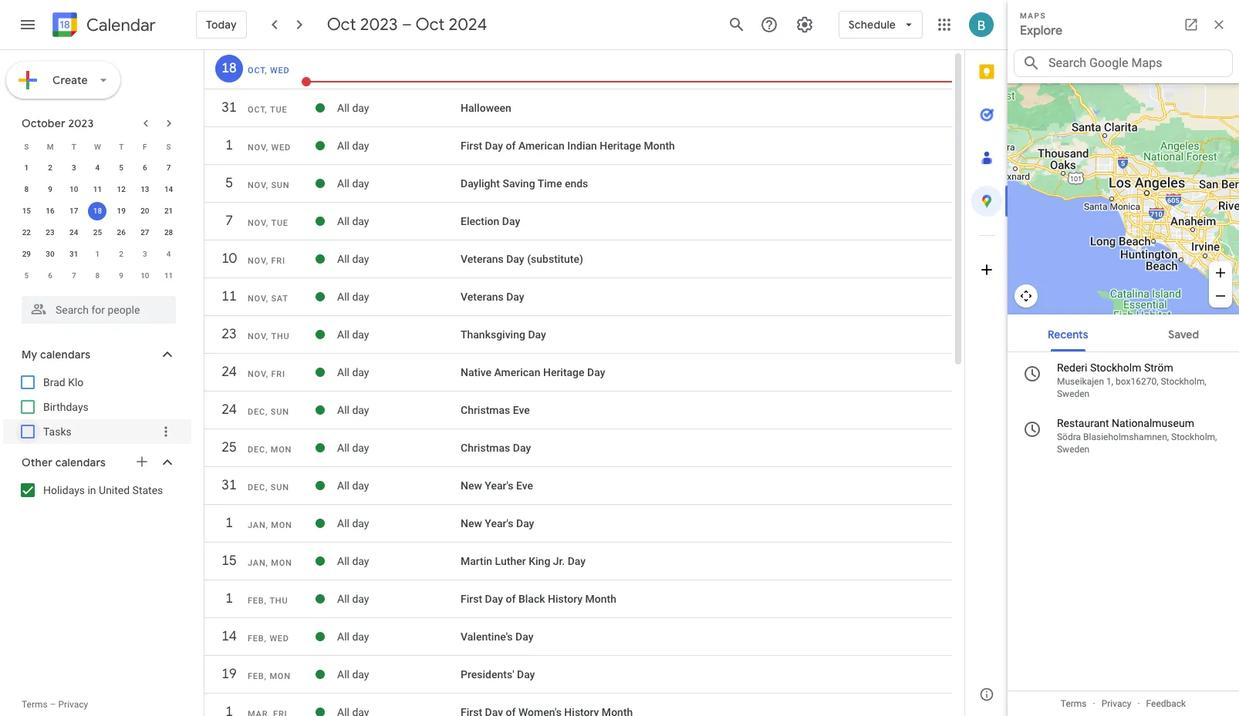 Task type: describe. For each thing, give the bounding box(es) containing it.
19 link
[[215, 661, 243, 689]]

october 2023
[[22, 117, 94, 130]]

support image
[[760, 15, 778, 34]]

25 for 25 element
[[93, 228, 102, 237]]

1 vertical spatial 9
[[119, 272, 123, 280]]

sun for 5
[[271, 181, 290, 191]]

11 for 11 element
[[93, 185, 102, 194]]

jr.
[[553, 556, 565, 568]]

nov , tue
[[248, 218, 288, 228]]

first day of american indian heritage month
[[461, 140, 675, 152]]

calendars for other calendars
[[55, 456, 106, 470]]

all day cell for election day
[[337, 209, 461, 234]]

f
[[143, 142, 147, 151]]

0 horizontal spatial 8
[[24, 185, 29, 194]]

all day cell for presidents' day
[[337, 663, 461, 687]]

21
[[164, 207, 173, 215]]

25 row
[[204, 434, 952, 470]]

all day for new year's eve
[[337, 480, 369, 492]]

thu for 1
[[270, 596, 288, 606]]

all day cell for first day of black history month
[[337, 587, 461, 612]]

1 t from the left
[[72, 142, 76, 151]]

christmas eve button
[[461, 404, 530, 417]]

november 1 element
[[88, 245, 107, 264]]

15 for 15 link
[[221, 552, 236, 570]]

m
[[47, 142, 54, 151]]

thanksgiving day
[[461, 329, 546, 341]]

1 horizontal spatial 6
[[143, 164, 147, 172]]

brad klo
[[43, 377, 84, 389]]

day for valentine's day
[[515, 631, 534, 643]]

1 for first day of american indian heritage month
[[225, 137, 232, 154]]

tasks
[[43, 426, 72, 438]]

row containing 1
[[15, 157, 181, 179]]

row containing 8
[[15, 179, 181, 201]]

, for first day of black history month
[[264, 596, 267, 606]]

thanksgiving
[[461, 329, 525, 341]]

0 horizontal spatial –
[[50, 700, 56, 711]]

mon for 25
[[271, 445, 292, 455]]

november 3 element
[[136, 245, 154, 264]]

day for election day
[[352, 215, 369, 228]]

eve inside 24 row
[[513, 404, 530, 417]]

0 vertical spatial american
[[518, 140, 565, 152]]

tasks list item
[[3, 420, 191, 444]]

29
[[22, 250, 31, 258]]

28
[[164, 228, 173, 237]]

day up martin luther king jr. day
[[516, 518, 534, 530]]

day for first day of american indian heritage month
[[485, 140, 503, 152]]

row containing s
[[15, 136, 181, 157]]

all day for presidents' day
[[337, 669, 369, 681]]

16
[[46, 207, 55, 215]]

sun for 31
[[271, 483, 289, 493]]

halloween button
[[461, 102, 511, 114]]

2 s from the left
[[166, 142, 171, 151]]

2 1 row from the top
[[204, 510, 952, 545]]

all day for first day of black history month
[[337, 593, 369, 606]]

all day for veterans day
[[337, 291, 369, 303]]

birthdays
[[43, 401, 89, 414]]

14 for 14 element
[[164, 185, 173, 194]]

presidents' day button
[[461, 669, 535, 681]]

, for veterans day
[[266, 294, 268, 304]]

23 link
[[215, 321, 243, 349]]

all day cell for new year's day
[[337, 512, 461, 536]]

all day cell for daylight saving time ends
[[337, 171, 461, 196]]

24 inside october 2023 grid
[[69, 228, 78, 237]]

saving
[[503, 177, 535, 190]]

history
[[548, 593, 583, 606]]

all day for first day of american indian heritage month
[[337, 140, 369, 152]]

22 element
[[17, 224, 36, 242]]

united
[[99, 485, 130, 497]]

first day of black history month
[[461, 593, 616, 606]]

18 row group
[[204, 55, 952, 90]]

10 for november 10 element
[[141, 272, 149, 280]]

other calendars
[[22, 456, 106, 470]]

klo
[[68, 377, 84, 389]]

24 for christmas
[[221, 401, 236, 419]]

new year's eve button
[[461, 480, 533, 492]]

19 row
[[204, 661, 952, 697]]

row group containing 1
[[15, 157, 181, 287]]

jan , mon for 1
[[248, 521, 292, 531]]

native
[[461, 366, 492, 379]]

nov , wed
[[248, 143, 291, 153]]

2 31 row from the top
[[204, 472, 952, 508]]

black
[[518, 593, 545, 606]]

martin luther king jr. day button
[[461, 556, 586, 568]]

all day for christmas eve
[[337, 404, 369, 417]]

side panel section
[[964, 50, 1008, 717]]

4 inside the november 4 element
[[166, 250, 171, 258]]

24 link for christmas
[[215, 397, 243, 424]]

november 6 element
[[41, 267, 59, 285]]

12 element
[[112, 181, 131, 199]]

22
[[22, 228, 31, 237]]

nov , sat
[[248, 294, 288, 304]]

, for halloween
[[265, 105, 267, 115]]

1 1 row from the top
[[204, 132, 952, 167]]

26
[[117, 228, 126, 237]]

nov , thu
[[248, 332, 290, 342]]

native american heritage day
[[461, 366, 605, 379]]

1 horizontal spatial –
[[402, 14, 412, 35]]

5 row
[[204, 170, 952, 205]]

18, today element
[[88, 202, 107, 221]]

all day cell for halloween
[[337, 96, 461, 120]]

, for new year's eve
[[265, 483, 268, 493]]

18 link
[[215, 55, 243, 83]]

all for native american heritage day
[[337, 366, 349, 379]]

0 horizontal spatial 9
[[48, 185, 52, 194]]

valentine's day button
[[461, 631, 534, 643]]

schedule
[[848, 18, 896, 32]]

martin
[[461, 556, 492, 568]]

native american heritage day button
[[461, 366, 605, 379]]

all day cell for valentine's day
[[337, 625, 461, 650]]

terms link
[[22, 700, 48, 711]]

mon for 1
[[271, 521, 292, 531]]

11 row
[[204, 283, 952, 319]]

veterans day
[[461, 291, 524, 303]]

year's for 31
[[485, 480, 513, 492]]

15 row
[[204, 548, 952, 583]]

veterans for 11
[[461, 291, 504, 303]]

all day for new year's day
[[337, 518, 369, 530]]

sat
[[271, 294, 288, 304]]

other
[[22, 456, 53, 470]]

1 vertical spatial 2
[[119, 250, 123, 258]]

all day cell for native american heritage day
[[337, 360, 461, 385]]

valentine's
[[461, 631, 513, 643]]

15 for 15 element
[[22, 207, 31, 215]]

day for thanksgiving day
[[528, 329, 546, 341]]

0 vertical spatial 5
[[119, 164, 123, 172]]

valentine's day
[[461, 631, 534, 643]]

indian
[[567, 140, 597, 152]]

all for first day of american indian heritage month
[[337, 140, 349, 152]]

0 vertical spatial 2
[[48, 164, 52, 172]]

new year's eve
[[461, 480, 533, 492]]

all day for election day
[[337, 215, 369, 228]]

20 element
[[136, 202, 154, 221]]

dec , mon
[[248, 445, 292, 455]]

martin luther king jr. day
[[461, 556, 586, 568]]

2 t from the left
[[119, 142, 124, 151]]

all day cell for veterans day
[[337, 285, 461, 309]]

of for american
[[506, 140, 516, 152]]

dec for 25
[[248, 445, 265, 455]]

day for veterans day (substitute)
[[506, 253, 524, 265]]

0 vertical spatial 7
[[166, 164, 171, 172]]

of for black
[[506, 593, 516, 606]]

election
[[461, 215, 499, 228]]

all day for christmas day
[[337, 442, 369, 454]]

all for halloween
[[337, 102, 349, 114]]

all day cell for martin luther king jr. day
[[337, 549, 461, 574]]

, for presidents' day
[[264, 672, 267, 682]]

day for first day of american indian heritage month
[[352, 140, 369, 152]]

, for christmas eve
[[265, 407, 268, 417]]

nov for 7
[[248, 218, 266, 228]]

feb for 14
[[248, 634, 264, 644]]

30 element
[[41, 245, 59, 264]]

0 vertical spatial 4
[[95, 164, 100, 172]]

1 up 15 element
[[24, 164, 29, 172]]

my calendars list
[[3, 370, 191, 444]]

27 element
[[136, 224, 154, 242]]

privacy
[[58, 700, 88, 711]]

calendar element
[[49, 9, 156, 43]]

feb for 19
[[248, 672, 264, 682]]

first for first day of american indian heritage month
[[461, 140, 482, 152]]

nov for 23
[[248, 332, 266, 342]]

1 31 row from the top
[[204, 94, 952, 130]]

day for valentine's day
[[352, 631, 369, 643]]

15 link
[[215, 548, 243, 576]]

all day for veterans day (substitute)
[[337, 253, 369, 265]]

october
[[22, 117, 66, 130]]

, for native american heritage day
[[266, 370, 268, 380]]

0 horizontal spatial 3
[[72, 164, 76, 172]]

christmas day
[[461, 442, 531, 454]]

row containing 5
[[15, 265, 181, 287]]

christmas day button
[[461, 442, 531, 454]]

27
[[141, 228, 149, 237]]

25 element
[[88, 224, 107, 242]]

, for election day
[[266, 218, 268, 228]]

13
[[141, 185, 149, 194]]

holidays in united states
[[43, 485, 163, 497]]

, for new year's day
[[266, 521, 268, 531]]

oct , wed
[[248, 66, 290, 76]]

my
[[22, 348, 37, 362]]

daylight saving time ends button
[[461, 177, 588, 190]]

create
[[52, 73, 88, 87]]

14 link
[[215, 623, 243, 651]]

eve inside "31" row
[[516, 480, 533, 492]]

all for new year's day
[[337, 518, 349, 530]]

11 element
[[88, 181, 107, 199]]

christmas for 24
[[461, 404, 510, 417]]

nov for 11
[[248, 294, 266, 304]]

dec , sun for 31
[[248, 483, 289, 493]]

2 24 row from the top
[[204, 397, 952, 432]]

31 inside october 2023 grid
[[69, 250, 78, 258]]

Search for people text field
[[31, 296, 167, 324]]

1 link for first day of american indian heritage month
[[215, 132, 243, 160]]

calendars for my calendars
[[40, 348, 91, 362]]

7 row
[[204, 208, 952, 243]]

veterans day (substitute) button
[[461, 253, 583, 265]]

24 for native
[[221, 363, 236, 381]]

day for thanksgiving day
[[352, 329, 369, 341]]

8 inside november 8 element
[[95, 272, 100, 280]]

12
[[117, 185, 126, 194]]



Task type: vqa. For each thing, say whether or not it's contained in the screenshot.
AM corresponding to 10 AM
no



Task type: locate. For each thing, give the bounding box(es) containing it.
all day cell for christmas eve
[[337, 398, 461, 423]]

0 horizontal spatial 19
[[117, 207, 126, 215]]

all day cell for christmas day
[[337, 436, 461, 461]]

all day for thanksgiving day
[[337, 329, 369, 341]]

grid containing 18
[[204, 50, 952, 717]]

day up new year's eve
[[513, 442, 531, 454]]

sun inside 5 row
[[271, 181, 290, 191]]

main drawer image
[[19, 15, 37, 34]]

november 8 element
[[88, 267, 107, 285]]

3 all from the top
[[337, 177, 349, 190]]

7 nov from the top
[[248, 370, 266, 380]]

t left f
[[119, 142, 124, 151]]

7 down '5' link
[[225, 212, 232, 230]]

14 all day from the top
[[337, 593, 369, 606]]

year's for 1
[[485, 518, 513, 530]]

0 vertical spatial dec
[[248, 407, 265, 417]]

all day cell inside the 7 row
[[337, 209, 461, 234]]

day for veterans day
[[506, 291, 524, 303]]

, inside 5 row
[[266, 181, 268, 191]]

sun up dec , mon
[[271, 407, 289, 417]]

25 down 18, today element
[[93, 228, 102, 237]]

all for first day of black history month
[[337, 593, 349, 606]]

13 all from the top
[[337, 556, 349, 568]]

0 horizontal spatial 15
[[22, 207, 31, 215]]

day inside 11 row
[[352, 291, 369, 303]]

1 vertical spatial first
[[461, 593, 482, 606]]

nov , fri down nov , thu
[[248, 370, 285, 380]]

14 all day cell from the top
[[337, 587, 461, 612]]

5 down '29' element
[[24, 272, 29, 280]]

1 down 15 link
[[225, 590, 232, 608]]

23 for the 23 link
[[221, 326, 236, 343]]

10 all day from the top
[[337, 442, 369, 454]]

wed for 1
[[271, 143, 291, 153]]

12 all day cell from the top
[[337, 512, 461, 536]]

daylight
[[461, 177, 500, 190]]

sun inside "31" row
[[271, 483, 289, 493]]

, inside the 7 row
[[266, 218, 268, 228]]

eve down native american heritage day button
[[513, 404, 530, 417]]

row
[[15, 136, 181, 157], [15, 157, 181, 179], [15, 179, 181, 201], [15, 201, 181, 222], [15, 222, 181, 244], [15, 244, 181, 265], [15, 265, 181, 287], [204, 699, 952, 717]]

fri down nov , thu
[[271, 370, 285, 380]]

1 vertical spatial year's
[[485, 518, 513, 530]]

all inside the 7 row
[[337, 215, 349, 228]]

add other calendars image
[[134, 454, 150, 470]]

oct
[[327, 14, 356, 35], [416, 14, 445, 35], [248, 66, 265, 76], [248, 105, 265, 115]]

all day cell for first day of american indian heritage month
[[337, 133, 461, 158]]

1 for new year's day
[[225, 515, 232, 532]]

wed inside 14 row
[[270, 634, 289, 644]]

day inside 25 row
[[352, 442, 369, 454]]

mon for 19
[[270, 672, 291, 682]]

1 31 link from the top
[[215, 94, 243, 122]]

5 inside 5 row
[[225, 174, 232, 192]]

day for first day of black history month
[[485, 593, 503, 606]]

2 all day from the top
[[337, 140, 369, 152]]

19 inside row
[[221, 666, 236, 684]]

new for 1
[[461, 518, 482, 530]]

1 all from the top
[[337, 102, 349, 114]]

all inside the 15 'row'
[[337, 556, 349, 568]]

10 for 10 link
[[221, 250, 236, 268]]

nov inside '1' row
[[248, 143, 266, 153]]

thu up feb , wed
[[270, 596, 288, 606]]

1 vertical spatial of
[[506, 593, 516, 606]]

14 day from the top
[[352, 593, 369, 606]]

0 horizontal spatial 25
[[93, 228, 102, 237]]

jan , mon for 15
[[248, 559, 292, 569]]

1 veterans from the top
[[461, 253, 504, 265]]

1 row down the 15 'row'
[[204, 586, 952, 621]]

1 horizontal spatial month
[[644, 140, 675, 152]]

24 row
[[204, 359, 952, 394], [204, 397, 952, 432]]

nov inside the 7 row
[[248, 218, 266, 228]]

all for christmas day
[[337, 442, 349, 454]]

2 all from the top
[[337, 140, 349, 152]]

schedule button
[[838, 6, 923, 43]]

0 vertical spatial 8
[[24, 185, 29, 194]]

november 9 element
[[112, 267, 131, 285]]

oct for oct , wed
[[248, 66, 265, 76]]

5 all from the top
[[337, 253, 349, 265]]

mon right 25 link
[[271, 445, 292, 455]]

year's
[[485, 480, 513, 492], [485, 518, 513, 530]]

new down christmas day button
[[461, 480, 482, 492]]

all day inside 11 row
[[337, 291, 369, 303]]

oct inside 18 row group
[[248, 66, 265, 76]]

6 all day cell from the top
[[337, 285, 461, 309]]

ends
[[565, 177, 588, 190]]

2 jan from the top
[[248, 559, 266, 569]]

create button
[[6, 62, 120, 99]]

19 inside october 2023 grid
[[117, 207, 126, 215]]

1 vertical spatial 3
[[143, 250, 147, 258]]

2 year's from the top
[[485, 518, 513, 530]]

of
[[506, 140, 516, 152], [506, 593, 516, 606]]

all for christmas eve
[[337, 404, 349, 417]]

0 vertical spatial heritage
[[600, 140, 641, 152]]

10 all day cell from the top
[[337, 436, 461, 461]]

0 vertical spatial 24
[[69, 228, 78, 237]]

2 all day cell from the top
[[337, 133, 461, 158]]

month
[[644, 140, 675, 152], [585, 593, 616, 606]]

christmas down 'christmas eve'
[[461, 442, 510, 454]]

1 vertical spatial 23
[[221, 326, 236, 343]]

12 all day from the top
[[337, 518, 369, 530]]

nov , fri
[[248, 256, 285, 266], [248, 370, 285, 380]]

2 vertical spatial feb
[[248, 672, 264, 682]]

24 element
[[65, 224, 83, 242]]

8 day from the top
[[352, 366, 369, 379]]

new up martin at the bottom of the page
[[461, 518, 482, 530]]

3 day from the top
[[352, 177, 369, 190]]

9 day from the top
[[352, 404, 369, 417]]

0 horizontal spatial 18
[[93, 207, 102, 215]]

19 for 19 element
[[117, 207, 126, 215]]

25 inside october 2023 grid
[[93, 228, 102, 237]]

15 element
[[17, 202, 36, 221]]

15
[[22, 207, 31, 215], [221, 552, 236, 570]]

1 vertical spatial month
[[585, 593, 616, 606]]

4 all day from the top
[[337, 215, 369, 228]]

october 2023 grid
[[15, 136, 181, 287]]

4 all from the top
[[337, 215, 349, 228]]

14 inside grid
[[221, 628, 236, 646]]

3 down 27 'element'
[[143, 250, 147, 258]]

all inside 14 row
[[337, 631, 349, 643]]

1 vertical spatial calendars
[[55, 456, 106, 470]]

15 all day cell from the top
[[337, 625, 461, 650]]

1 nov from the top
[[248, 143, 266, 153]]

fri for 10
[[271, 256, 285, 266]]

6 down f
[[143, 164, 147, 172]]

1 horizontal spatial 8
[[95, 272, 100, 280]]

year's down new year's eve
[[485, 518, 513, 530]]

1 link up 15 link
[[215, 510, 243, 538]]

of left black
[[506, 593, 516, 606]]

tue for 31
[[270, 105, 287, 115]]

11 inside november 11 element
[[164, 272, 173, 280]]

year's up new year's day button
[[485, 480, 513, 492]]

0 vertical spatial feb
[[248, 596, 264, 606]]

1 vertical spatial new
[[461, 518, 482, 530]]

1 vertical spatial christmas
[[461, 442, 510, 454]]

10 day from the top
[[352, 442, 369, 454]]

all day cell for veterans day (substitute)
[[337, 247, 461, 272]]

13 all day cell from the top
[[337, 549, 461, 574]]

2 vertical spatial dec
[[248, 483, 265, 493]]

8
[[24, 185, 29, 194], [95, 272, 100, 280]]

1 s from the left
[[24, 142, 29, 151]]

11 all day from the top
[[337, 480, 369, 492]]

calendars up the 'brad klo'
[[40, 348, 91, 362]]

november 7 element
[[65, 267, 83, 285]]

veterans inside 11 row
[[461, 291, 504, 303]]

day inside the 15 'row'
[[568, 556, 586, 568]]

18 left oct , wed
[[221, 59, 236, 77]]

1 horizontal spatial 2
[[119, 250, 123, 258]]

nov inside 10 row
[[248, 256, 266, 266]]

all for election day
[[337, 215, 349, 228]]

5 all day from the top
[[337, 253, 369, 265]]

calendar heading
[[83, 14, 156, 36]]

0 horizontal spatial month
[[585, 593, 616, 606]]

veterans for 10
[[461, 253, 504, 265]]

day for daylight saving time ends
[[352, 177, 369, 190]]

day right valentine's
[[515, 631, 534, 643]]

11 all day cell from the top
[[337, 474, 461, 498]]

heritage inside '1' row
[[600, 140, 641, 152]]

23 down the 11 link
[[221, 326, 236, 343]]

oct inside "31" row
[[248, 105, 265, 115]]

11 down 10 link
[[221, 288, 236, 306]]

1 vertical spatial 24
[[221, 363, 236, 381]]

None search field
[[0, 290, 191, 324]]

day for christmas eve
[[352, 404, 369, 417]]

1 down 25 element
[[95, 250, 100, 258]]

1 of from the top
[[506, 140, 516, 152]]

14 inside row group
[[164, 185, 173, 194]]

10 row
[[204, 245, 952, 281]]

31 link left the oct , tue
[[215, 94, 243, 122]]

all for veterans day
[[337, 291, 349, 303]]

american up time
[[518, 140, 565, 152]]

2 christmas from the top
[[461, 442, 510, 454]]

election day button
[[461, 215, 520, 228]]

29 element
[[17, 245, 36, 264]]

thu
[[271, 332, 290, 342], [270, 596, 288, 606]]

0 vertical spatial 15
[[22, 207, 31, 215]]

1 24 link from the top
[[215, 359, 243, 387]]

mon inside the 15 'row'
[[271, 559, 292, 569]]

2 new from the top
[[461, 518, 482, 530]]

jan for 1
[[248, 521, 266, 531]]

christmas eve
[[461, 404, 530, 417]]

1 first from the top
[[461, 140, 482, 152]]

15 inside row
[[22, 207, 31, 215]]

s
[[24, 142, 29, 151], [166, 142, 171, 151]]

2 horizontal spatial 5
[[225, 174, 232, 192]]

mon inside 19 row
[[270, 672, 291, 682]]

w
[[94, 142, 101, 151]]

dec , sun down dec , mon
[[248, 483, 289, 493]]

feb inside 19 row
[[248, 672, 264, 682]]

4 day from the top
[[352, 215, 369, 228]]

2 vertical spatial 10
[[141, 272, 149, 280]]

24 link for native
[[215, 359, 243, 387]]

feb right 14 link at left
[[248, 634, 264, 644]]

0 vertical spatial thu
[[271, 332, 290, 342]]

9 up '16'
[[48, 185, 52, 194]]

day for halloween
[[352, 102, 369, 114]]

5 all day cell from the top
[[337, 247, 461, 272]]

1 link up '5' link
[[215, 132, 243, 160]]

5 day from the top
[[352, 253, 369, 265]]

all for thanksgiving day
[[337, 329, 349, 341]]

19 down 12 element
[[117, 207, 126, 215]]

16 all from the top
[[337, 669, 349, 681]]

veterans day (substitute)
[[461, 253, 583, 265]]

2 vertical spatial 1 row
[[204, 586, 952, 621]]

row containing 22
[[15, 222, 181, 244]]

nov , fri for 10
[[248, 256, 285, 266]]

all inside 10 row
[[337, 253, 349, 265]]

11 inside 11 element
[[93, 185, 102, 194]]

christmas for 25
[[461, 442, 510, 454]]

1 horizontal spatial 18
[[221, 59, 236, 77]]

10 link
[[215, 245, 243, 273]]

tue inside "31" row
[[270, 105, 287, 115]]

november 10 element
[[136, 267, 154, 285]]

1 vertical spatial wed
[[271, 143, 291, 153]]

2 first from the top
[[461, 593, 482, 606]]

2 vertical spatial 7
[[72, 272, 76, 280]]

0 vertical spatial –
[[402, 14, 412, 35]]

1 row up the 15 'row'
[[204, 510, 952, 545]]

calendars
[[40, 348, 91, 362], [55, 456, 106, 470]]

3 dec from the top
[[248, 483, 265, 493]]

day for presidents' day
[[517, 669, 535, 681]]

0 vertical spatial veterans
[[461, 253, 504, 265]]

luther
[[495, 556, 526, 568]]

7 day from the top
[[352, 329, 369, 341]]

day inside 25 row
[[513, 442, 531, 454]]

nov inside 24 row
[[248, 370, 266, 380]]

1 dec from the top
[[248, 407, 265, 417]]

first day of american indian heritage month button
[[461, 140, 675, 152]]

0 horizontal spatial 4
[[95, 164, 100, 172]]

1 horizontal spatial 4
[[166, 250, 171, 258]]

all day inside 5 row
[[337, 177, 369, 190]]

31 element
[[65, 245, 83, 264]]

0 horizontal spatial 2023
[[68, 117, 94, 130]]

1 horizontal spatial 14
[[221, 628, 236, 646]]

24 row up 25 row
[[204, 397, 952, 432]]

, inside 14 row
[[264, 634, 267, 644]]

s right f
[[166, 142, 171, 151]]

1 horizontal spatial 23
[[221, 326, 236, 343]]

, inside 23 row
[[266, 332, 268, 342]]

mon inside 25 row
[[271, 445, 292, 455]]

23 row
[[204, 321, 952, 356]]

3 1 link from the top
[[215, 586, 243, 613]]

31 link down 25 link
[[215, 472, 243, 500]]

11 day from the top
[[352, 480, 369, 492]]

my calendars button
[[3, 343, 191, 367]]

5 up 7 link
[[225, 174, 232, 192]]

1 vertical spatial feb
[[248, 634, 264, 644]]

t left w
[[72, 142, 76, 151]]

day left (substitute)
[[506, 253, 524, 265]]

mon up feb , thu
[[271, 559, 292, 569]]

nov , fri inside 10 row
[[248, 256, 285, 266]]

1 horizontal spatial t
[[119, 142, 124, 151]]

7 all from the top
[[337, 329, 349, 341]]

new
[[461, 480, 482, 492], [461, 518, 482, 530]]

jan up feb , thu
[[248, 521, 266, 531]]

jan , mon down dec , mon
[[248, 521, 292, 531]]

1 24 row from the top
[[204, 359, 952, 394]]

all day for daylight saving time ends
[[337, 177, 369, 190]]

feb inside 14 row
[[248, 634, 264, 644]]

presidents' day
[[461, 669, 535, 681]]

row containing 29
[[15, 244, 181, 265]]

day inside 14 row
[[515, 631, 534, 643]]

0 vertical spatial 1 row
[[204, 132, 952, 167]]

wed
[[270, 66, 290, 76], [271, 143, 291, 153], [270, 634, 289, 644]]

day for native american heritage day
[[352, 366, 369, 379]]

2 veterans from the top
[[461, 291, 504, 303]]

row group
[[15, 157, 181, 287]]

1 vertical spatial 31
[[69, 250, 78, 258]]

american inside 24 row
[[494, 366, 540, 379]]

day up native american heritage day
[[528, 329, 546, 341]]

wed inside 18 row group
[[270, 66, 290, 76]]

day for veterans day
[[352, 291, 369, 303]]

all day inside 23 row
[[337, 329, 369, 341]]

16 all day from the top
[[337, 669, 369, 681]]

veterans down election
[[461, 253, 504, 265]]

23 down 16 element
[[46, 228, 55, 237]]

0 vertical spatial nov , fri
[[248, 256, 285, 266]]

2 jan , mon from the top
[[248, 559, 292, 569]]

, inside 18 row group
[[265, 66, 267, 76]]

november 4 element
[[159, 245, 178, 264]]

2 of from the top
[[506, 593, 516, 606]]

5 nov from the top
[[248, 294, 266, 304]]

31 for new year's eve
[[221, 477, 236, 495]]

cell
[[337, 701, 461, 717]]

31 down 25 link
[[221, 477, 236, 495]]

8 down november 1 element
[[95, 272, 100, 280]]

4 nov from the top
[[248, 256, 266, 266]]

all day cell inside 19 row
[[337, 663, 461, 687]]

13 day from the top
[[352, 556, 369, 568]]

all day inside 14 row
[[337, 631, 369, 643]]

king
[[529, 556, 550, 568]]

1 up 15 link
[[225, 515, 232, 532]]

23
[[46, 228, 55, 237], [221, 326, 236, 343]]

1 vertical spatial 25
[[221, 439, 236, 457]]

1 vertical spatial thu
[[270, 596, 288, 606]]

0 vertical spatial eve
[[513, 404, 530, 417]]

18 inside cell
[[93, 207, 102, 215]]

1 all day from the top
[[337, 102, 369, 114]]

1 horizontal spatial 5
[[119, 164, 123, 172]]

2 vertical spatial 31
[[221, 477, 236, 495]]

17 element
[[65, 202, 83, 221]]

dec up dec , mon
[[248, 407, 265, 417]]

28 element
[[159, 224, 178, 242]]

0 vertical spatial 31
[[221, 99, 236, 117]]

dec right 25 link
[[248, 445, 265, 455]]

veterans day button
[[461, 291, 524, 303]]

feb , thu
[[248, 596, 288, 606]]

5 link
[[215, 170, 243, 198]]

today button
[[196, 6, 247, 43]]

thanksgiving day button
[[461, 329, 546, 341]]

sun down dec , mon
[[271, 483, 289, 493]]

1 for first day of black history month
[[225, 590, 232, 608]]

14
[[164, 185, 173, 194], [221, 628, 236, 646]]

1 fri from the top
[[271, 256, 285, 266]]

1 vertical spatial 19
[[221, 666, 236, 684]]

, for valentine's day
[[264, 634, 267, 644]]

heritage down 23 row
[[543, 366, 585, 379]]

1 vertical spatial 1 row
[[204, 510, 952, 545]]

november 2 element
[[112, 245, 131, 264]]

2 31 link from the top
[[215, 472, 243, 500]]

3 all day from the top
[[337, 177, 369, 190]]

3 nov from the top
[[248, 218, 266, 228]]

all day cell inside 5 row
[[337, 171, 461, 196]]

4 down 28 element
[[166, 250, 171, 258]]

new inside "31" row
[[461, 480, 482, 492]]

nov inside 11 row
[[248, 294, 266, 304]]

25 inside row
[[221, 439, 236, 457]]

10 all from the top
[[337, 442, 349, 454]]

eve
[[513, 404, 530, 417], [516, 480, 533, 492]]

day inside 19 row
[[517, 669, 535, 681]]

0 vertical spatial dec , sun
[[248, 407, 289, 417]]

0 vertical spatial 24 link
[[215, 359, 243, 387]]

feb right 19 link
[[248, 672, 264, 682]]

31 down '24' element
[[69, 250, 78, 258]]

, inside 10 row
[[266, 256, 268, 266]]

16 element
[[41, 202, 59, 221]]

dec , sun up dec , mon
[[248, 407, 289, 417]]

feb for 1
[[248, 596, 264, 606]]

24 link down the 23 link
[[215, 359, 243, 387]]

all day inside the 15 'row'
[[337, 556, 369, 568]]

row containing 15
[[15, 201, 181, 222]]

, inside 11 row
[[266, 294, 268, 304]]

2 nov from the top
[[248, 181, 266, 191]]

0 horizontal spatial 7
[[72, 272, 76, 280]]

halloween
[[461, 102, 511, 114]]

24 link
[[215, 359, 243, 387], [215, 397, 243, 424]]

8 all day cell from the top
[[337, 360, 461, 385]]

31 down 18 link
[[221, 99, 236, 117]]

4 all day cell from the top
[[337, 209, 461, 234]]

2 vertical spatial sun
[[271, 483, 289, 493]]

fri for 24
[[271, 370, 285, 380]]

fri up sat
[[271, 256, 285, 266]]

feb , mon
[[248, 672, 291, 682]]

day for christmas day
[[513, 442, 531, 454]]

1 feb from the top
[[248, 596, 264, 606]]

veterans up thanksgiving
[[461, 291, 504, 303]]

10 down 7 link
[[221, 250, 236, 268]]

wed up 'nov , sun'
[[271, 143, 291, 153]]

mon down feb , wed
[[270, 672, 291, 682]]

11 up 18, today element
[[93, 185, 102, 194]]

2 down 'm'
[[48, 164, 52, 172]]

0 vertical spatial 3
[[72, 164, 76, 172]]

1 vertical spatial nov , fri
[[248, 370, 285, 380]]

17
[[69, 207, 78, 215]]

7 inside grid
[[225, 212, 232, 230]]

day for new year's day
[[352, 518, 369, 530]]

all day
[[337, 102, 369, 114], [337, 140, 369, 152], [337, 177, 369, 190], [337, 215, 369, 228], [337, 253, 369, 265], [337, 291, 369, 303], [337, 329, 369, 341], [337, 366, 369, 379], [337, 404, 369, 417], [337, 442, 369, 454], [337, 480, 369, 492], [337, 518, 369, 530], [337, 556, 369, 568], [337, 593, 369, 606], [337, 631, 369, 643], [337, 669, 369, 681]]

2 down 26 element
[[119, 250, 123, 258]]

26 element
[[112, 224, 131, 242]]

dec , sun inside "31" row
[[248, 483, 289, 493]]

24 down '17' element
[[69, 228, 78, 237]]

14 up 19 link
[[221, 628, 236, 646]]

2 1 link from the top
[[215, 510, 243, 538]]

0 vertical spatial 19
[[117, 207, 126, 215]]

2023 for october
[[68, 117, 94, 130]]

12 all from the top
[[337, 518, 349, 530]]

heritage inside 24 row
[[543, 366, 585, 379]]

20
[[141, 207, 149, 215]]

24 row down 23 row
[[204, 359, 952, 394]]

13 element
[[136, 181, 154, 199]]

day inside 23 row
[[352, 329, 369, 341]]

day inside the 7 row
[[502, 215, 520, 228]]

all for martin luther king jr. day
[[337, 556, 349, 568]]

nov right 7 link
[[248, 218, 266, 228]]

first up "daylight"
[[461, 140, 482, 152]]

15 up '22'
[[22, 207, 31, 215]]

tab list inside 'side panel' "section"
[[965, 50, 1008, 674]]

all day inside 10 row
[[337, 253, 369, 265]]

nov inside 5 row
[[248, 181, 266, 191]]

12 day from the top
[[352, 518, 369, 530]]

in
[[88, 485, 96, 497]]

nov , fri right 10 link
[[248, 256, 285, 266]]

1 horizontal spatial 10
[[141, 272, 149, 280]]

2 vertical spatial wed
[[270, 634, 289, 644]]

day inside 23 row
[[528, 329, 546, 341]]

eve up new year's day button
[[516, 480, 533, 492]]

19 for 19 link
[[221, 666, 236, 684]]

24 up 25 link
[[221, 401, 236, 419]]

2023 for oct
[[360, 14, 398, 35]]

1 horizontal spatial 3
[[143, 250, 147, 258]]

tue inside the 7 row
[[271, 218, 288, 228]]

day for new year's eve
[[352, 480, 369, 492]]

6 day from the top
[[352, 291, 369, 303]]

14 all from the top
[[337, 593, 349, 606]]

calendar
[[86, 14, 156, 36]]

25 link
[[215, 434, 243, 462]]

2 dec , sun from the top
[[248, 483, 289, 493]]

all day cell inside 14 row
[[337, 625, 461, 650]]

31 row down 25 row
[[204, 472, 952, 508]]

14 for 14 link at left
[[221, 628, 236, 646]]

14 row
[[204, 623, 952, 659]]

day down halloween button
[[485, 140, 503, 152]]

1 horizontal spatial heritage
[[600, 140, 641, 152]]

–
[[402, 14, 412, 35], [50, 700, 56, 711]]

nov right 10 link
[[248, 256, 266, 266]]

6 down 30 element
[[48, 272, 52, 280]]

(substitute)
[[527, 253, 583, 265]]

all day inside 19 row
[[337, 669, 369, 681]]

, for first day of american indian heritage month
[[266, 143, 268, 153]]

all for veterans day (substitute)
[[337, 253, 349, 265]]

1 vertical spatial 18
[[93, 207, 102, 215]]

0 horizontal spatial 11
[[93, 185, 102, 194]]

2 nov , fri from the top
[[248, 370, 285, 380]]

day inside 19 row
[[352, 669, 369, 681]]

3 up 10 element
[[72, 164, 76, 172]]

18 inside row group
[[221, 59, 236, 77]]

1 row
[[204, 132, 952, 167], [204, 510, 952, 545], [204, 586, 952, 621]]

0 vertical spatial 1 link
[[215, 132, 243, 160]]

nov down nov , thu
[[248, 370, 266, 380]]

day inside the 7 row
[[352, 215, 369, 228]]

7 all day cell from the top
[[337, 323, 461, 347]]

oct 2023 – oct 2024
[[327, 14, 487, 35]]

15 all from the top
[[337, 631, 349, 643]]

new year's day
[[461, 518, 534, 530]]

feb , wed
[[248, 634, 289, 644]]

, inside 25 row
[[265, 445, 268, 455]]

0 vertical spatial 14
[[164, 185, 173, 194]]

oct , tue
[[248, 105, 287, 115]]

1 all day cell from the top
[[337, 96, 461, 120]]

0 vertical spatial 31 link
[[215, 94, 243, 122]]

first day of black history month button
[[461, 593, 616, 606]]

0 vertical spatial 11
[[93, 185, 102, 194]]

oct for oct 2023 – oct 2024
[[327, 14, 356, 35]]

1 vertical spatial jan , mon
[[248, 559, 292, 569]]

all day cell inside 10 row
[[337, 247, 461, 272]]

11 inside the 11 link
[[221, 288, 236, 306]]

day
[[352, 102, 369, 114], [352, 140, 369, 152], [352, 177, 369, 190], [352, 215, 369, 228], [352, 253, 369, 265], [352, 291, 369, 303], [352, 329, 369, 341], [352, 366, 369, 379], [352, 404, 369, 417], [352, 442, 369, 454], [352, 480, 369, 492], [352, 518, 369, 530], [352, 556, 369, 568], [352, 593, 369, 606], [352, 631, 369, 643], [352, 669, 369, 681]]

all inside 25 row
[[337, 442, 349, 454]]

, for christmas day
[[265, 445, 268, 455]]

states
[[132, 485, 163, 497]]

dec down dec , mon
[[248, 483, 265, 493]]

nov , sun
[[248, 181, 290, 191]]

dec inside 25 row
[[248, 445, 265, 455]]

31 for halloween
[[221, 99, 236, 117]]

1 vertical spatial 24 row
[[204, 397, 952, 432]]

7 for november 7 element
[[72, 272, 76, 280]]

day for presidents' day
[[352, 669, 369, 681]]

21 element
[[159, 202, 178, 221]]

7 link
[[215, 208, 243, 235]]

, inside 19 row
[[264, 672, 267, 682]]

3 feb from the top
[[248, 672, 264, 682]]

wed for 18
[[270, 66, 290, 76]]

0 vertical spatial 24 row
[[204, 359, 952, 394]]

5 for '5' link
[[225, 174, 232, 192]]

1 vertical spatial 10
[[221, 250, 236, 268]]

new year's day button
[[461, 518, 534, 530]]

6 all day from the top
[[337, 291, 369, 303]]

election day
[[461, 215, 520, 228]]

nov for 5
[[248, 181, 266, 191]]

10 for 10 element
[[69, 185, 78, 194]]

0 horizontal spatial s
[[24, 142, 29, 151]]

3 1 row from the top
[[204, 586, 952, 621]]

nov for 1
[[248, 143, 266, 153]]

3 all day cell from the top
[[337, 171, 461, 196]]

november 11 element
[[159, 267, 178, 285]]

11
[[93, 185, 102, 194], [164, 272, 173, 280], [221, 288, 236, 306]]

0 vertical spatial 23
[[46, 228, 55, 237]]

0 vertical spatial sun
[[271, 181, 290, 191]]

1 vertical spatial jan
[[248, 559, 266, 569]]

christmas
[[461, 404, 510, 417], [461, 442, 510, 454]]

15 all day from the top
[[337, 631, 369, 643]]

all inside 5 row
[[337, 177, 349, 190]]

day right presidents'
[[517, 669, 535, 681]]

4
[[95, 164, 100, 172], [166, 250, 171, 258]]

18 down 11 element
[[93, 207, 102, 215]]

2 vertical spatial 11
[[221, 288, 236, 306]]

19 element
[[112, 202, 131, 221]]

0 vertical spatial month
[[644, 140, 675, 152]]

0 vertical spatial wed
[[270, 66, 290, 76]]

all day cell inside 11 row
[[337, 285, 461, 309]]

10 element
[[65, 181, 83, 199]]

0 vertical spatial 25
[[93, 228, 102, 237]]

first for first day of black history month
[[461, 593, 482, 606]]

2 dec from the top
[[248, 445, 265, 455]]

8 all from the top
[[337, 366, 349, 379]]

2 vertical spatial 5
[[24, 272, 29, 280]]

day for first day of black history month
[[352, 593, 369, 606]]

13 all day from the top
[[337, 556, 369, 568]]

nov right the 23 link
[[248, 332, 266, 342]]

23 element
[[41, 224, 59, 242]]

all inside 23 row
[[337, 329, 349, 341]]

25 left dec , mon
[[221, 439, 236, 457]]

settings menu image
[[795, 15, 814, 34]]

today
[[206, 18, 237, 32]]

grid
[[204, 50, 952, 717]]

1 christmas from the top
[[461, 404, 510, 417]]

0 vertical spatial 9
[[48, 185, 52, 194]]

0 vertical spatial fri
[[271, 256, 285, 266]]

1 link down 15 link
[[215, 586, 243, 613]]

14 element
[[159, 181, 178, 199]]

terms
[[22, 700, 48, 711]]

presidents'
[[461, 669, 514, 681]]

0 vertical spatial of
[[506, 140, 516, 152]]

my calendars
[[22, 348, 91, 362]]

1 1 link from the top
[[215, 132, 243, 160]]

jan right 15 link
[[248, 559, 266, 569]]

30
[[46, 250, 55, 258]]

0 vertical spatial christmas
[[461, 404, 510, 417]]

wed up the oct , tue
[[270, 66, 290, 76]]

2 vertical spatial 24
[[221, 401, 236, 419]]

time
[[538, 177, 562, 190]]

day down 23 row
[[587, 366, 605, 379]]

11 link
[[215, 283, 243, 311]]

tue up nov , wed
[[270, 105, 287, 115]]

15 inside 'row'
[[221, 552, 236, 570]]

31 row
[[204, 94, 952, 130], [204, 472, 952, 508]]

6 nov from the top
[[248, 332, 266, 342]]

all day inside 25 row
[[337, 442, 369, 454]]

day inside 14 row
[[352, 631, 369, 643]]

all day cell inside 25 row
[[337, 436, 461, 461]]

0 vertical spatial calendars
[[40, 348, 91, 362]]

7 all day from the top
[[337, 329, 369, 341]]

tab list
[[965, 50, 1008, 674]]

day inside 10 row
[[506, 253, 524, 265]]

2 fri from the top
[[271, 370, 285, 380]]

all day for valentine's day
[[337, 631, 369, 643]]

mon inside '1' row
[[271, 521, 292, 531]]

veterans inside 10 row
[[461, 253, 504, 265]]

day for veterans day (substitute)
[[352, 253, 369, 265]]

1 vertical spatial american
[[494, 366, 540, 379]]

new for 31
[[461, 480, 482, 492]]

thu inside 23 row
[[271, 332, 290, 342]]

, for thanksgiving day
[[266, 332, 268, 342]]

, inside the 15 'row'
[[266, 559, 268, 569]]

18 cell
[[86, 201, 109, 222]]

all for valentine's day
[[337, 631, 349, 643]]

jan inside the 15 'row'
[[248, 559, 266, 569]]

7 for 7 link
[[225, 212, 232, 230]]

feb up feb , wed
[[248, 596, 264, 606]]

, for martin luther king jr. day
[[266, 559, 268, 569]]

9
[[48, 185, 52, 194], [119, 272, 123, 280]]

9 all from the top
[[337, 404, 349, 417]]

0 vertical spatial first
[[461, 140, 482, 152]]

all inside 11 row
[[337, 291, 349, 303]]

0 horizontal spatial 14
[[164, 185, 173, 194]]

all inside 19 row
[[337, 669, 349, 681]]

year's inside "31" row
[[485, 480, 513, 492]]

all day cell inside the 15 'row'
[[337, 549, 461, 574]]

all day cell
[[337, 96, 461, 120], [337, 133, 461, 158], [337, 171, 461, 196], [337, 209, 461, 234], [337, 247, 461, 272], [337, 285, 461, 309], [337, 323, 461, 347], [337, 360, 461, 385], [337, 398, 461, 423], [337, 436, 461, 461], [337, 474, 461, 498], [337, 512, 461, 536], [337, 549, 461, 574], [337, 587, 461, 612], [337, 625, 461, 650], [337, 663, 461, 687]]

2 vertical spatial 1 link
[[215, 586, 243, 613]]

24 link up 25 link
[[215, 397, 243, 424]]

day inside 5 row
[[352, 177, 369, 190]]

1 link for first day of black history month
[[215, 586, 243, 613]]

2 feb from the top
[[248, 634, 264, 644]]

15 day from the top
[[352, 631, 369, 643]]

tue
[[270, 105, 287, 115], [271, 218, 288, 228]]

1 vertical spatial 6
[[48, 272, 52, 280]]

november 5 element
[[17, 267, 36, 285]]

terms – privacy
[[22, 700, 88, 711]]

christmas down native
[[461, 404, 510, 417]]

16 day from the top
[[352, 669, 369, 681]]

heritage right the indian
[[600, 140, 641, 152]]



